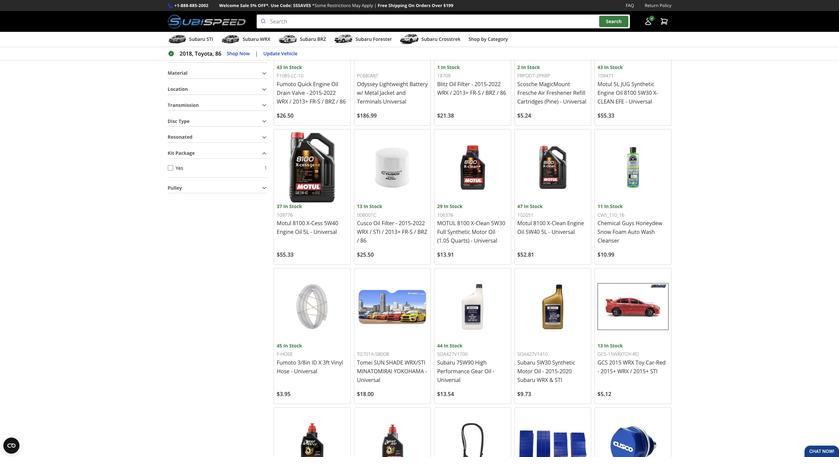 Task type: describe. For each thing, give the bounding box(es) containing it.
terminals
[[357, 98, 382, 105]]

- inside 43 in stock f108s-lc-10 fumoto quick engine oil drain valve - 2015-2022 wrx / 2013+ fr-s / brz / 86
[[307, 89, 309, 97]]

freshener
[[547, 89, 572, 97]]

37 in stock 109776 motul 8100 x-cess 5w40 engine oil 5l - universal
[[277, 203, 339, 236]]

engine for universal
[[568, 220, 585, 227]]

sun
[[374, 359, 385, 366]]

- inside the 44 in stock soa427v1700 subaru 75w90 high performance gear oil - universal
[[493, 368, 495, 375]]

may
[[352, 2, 361, 8]]

auto
[[629, 228, 640, 236]]

universal inside tg701a-sb00b tomei sun shade wrx/sti minatomirai yokohama - universal
[[357, 376, 381, 384]]

stock for cusco oil filter - 2015-2022 wrx / sti / 2013+ fr-s / brz / 86
[[370, 203, 383, 210]]

wrx inside '13 in stock 00b001c cusco oil filter - 2015-2022 wrx / sti / 2013+ fr-s / brz / 86'
[[357, 228, 369, 236]]

chemical
[[598, 220, 621, 227]]

subaru 5w30 synthetic motor oil - 2015-2020 subaru wrx & sti image
[[518, 271, 589, 342]]

motul 8100 x-clean engine oil 5w40 5l - universal image
[[518, 132, 589, 203]]

s inside 43 in stock f108s-lc-10 fumoto quick engine oil drain valve - 2015-2022 wrx / 2013+ fr-s / brz / 86
[[318, 98, 321, 105]]

scosche
[[518, 80, 538, 88]]

*some restrictions may apply | free shipping on orders over $199
[[313, 2, 454, 8]]

full
[[438, 228, 446, 236]]

86 right toyota,
[[216, 50, 222, 57]]

oil inside 29 in stock 106376 motul 8100 x-clean 5w30 full synthetic motor oil (1.05 quarts) - universal
[[489, 228, 496, 236]]

efe
[[616, 98, 625, 105]]

in for subaru 75w90 high performance gear oil - universal
[[444, 343, 449, 349]]

43 for lc-
[[277, 64, 282, 70]]

motul 1l transmission gear 300 gear oil 75w90 - universal image
[[357, 411, 428, 457]]

45
[[277, 343, 282, 349]]

a subaru brz thumbnail image image
[[279, 34, 297, 44]]

return policy
[[645, 2, 672, 8]]

2015- inside soa427v1410 subaru 5w30 synthetic motor oil - 2015-2020 subaru wrx & sti
[[546, 368, 560, 375]]

blitz oil filter - 2015-2022 wrx / 2013+ fr-s / brz / 86 image
[[438, 0, 509, 64]]

lc-
[[292, 72, 298, 79]]

29 in stock 106376 motul 8100 x-clean 5w30 full synthetic motor oil (1.05 quarts) - universal
[[438, 203, 506, 245]]

guys
[[622, 220, 635, 227]]

43 in stock 109471 motul 5l jug synthetic engine oil 8100 5w30 x- clean efe - universal
[[598, 64, 659, 105]]

subaru wrx button
[[221, 33, 271, 47]]

s inside 1 in stock 18709 blitz oil filter - 2015-2022 wrx / 2013+ fr-s / brz / 86
[[478, 89, 481, 97]]

a subaru wrx thumbnail image image
[[221, 34, 240, 44]]

75w90
[[457, 359, 474, 366]]

2002
[[199, 2, 209, 8]]

8100 for motul 8100 x-cess 5w40 engine oil 5l - universal
[[293, 220, 305, 227]]

fumoto quick engine oil drain valve - 2015-2022 wrx / 2013+ fr-s / brz / 86 image
[[277, 0, 348, 64]]

/ inside 13 in stock gcs-15wrxtoy-rd gcs 2015 wrx toy car-red - 2015+ wrx / 2015+ sti
[[631, 368, 633, 375]]

885-
[[190, 2, 199, 8]]

5w30 inside 29 in stock 106376 motul 8100 x-clean 5w30 full synthetic motor oil (1.05 quarts) - universal
[[492, 220, 506, 227]]

subaru right a subaru brz thumbnail image
[[300, 36, 316, 42]]

shop by category button
[[469, 33, 508, 47]]

stock for fumoto 3/8in id x 3ft vinyl hose - universal
[[290, 343, 302, 349]]

average product rating button
[[168, 52, 267, 62]]

hose
[[277, 368, 290, 375]]

$13.91
[[438, 251, 454, 259]]

Yes button
[[168, 165, 173, 171]]

engine for clean
[[598, 89, 615, 97]]

blitz
[[438, 80, 448, 88]]

(pine)
[[545, 98, 559, 105]]

sti inside soa427v1410 subaru 5w30 synthetic motor oil - 2015-2020 subaru wrx & sti
[[555, 376, 563, 384]]

*some
[[313, 2, 326, 8]]

clean for -
[[552, 220, 566, 227]]

sb00b
[[376, 351, 389, 357]]

wrx down rd
[[623, 359, 635, 366]]

rd
[[633, 351, 640, 357]]

2pkrp
[[537, 72, 551, 79]]

fumoto inside 45 in stock f-hose fumoto 3/8in id x 3ft vinyl hose - universal
[[277, 359, 296, 366]]

13 for 15wrxtoy-
[[598, 343, 604, 349]]

1 in stock 18709 blitz oil filter - 2015-2022 wrx / 2013+ fr-s / brz / 86
[[438, 64, 507, 97]]

motul
[[438, 220, 456, 227]]

sti inside dropdown button
[[207, 36, 213, 42]]

and
[[396, 89, 406, 97]]

subaru sti button
[[168, 33, 213, 47]]

oil inside soa427v1410 subaru 5w30 synthetic motor oil - 2015-2020 subaru wrx & sti
[[535, 368, 542, 375]]

brz inside dropdown button
[[318, 36, 326, 42]]

brz inside '13 in stock 00b001c cusco oil filter - 2015-2022 wrx / sti / 2013+ fr-s / brz / 86'
[[418, 228, 428, 236]]

43 for motul
[[598, 64, 604, 70]]

jug
[[621, 80, 631, 88]]

sti inside '13 in stock 00b001c cusco oil filter - 2015-2022 wrx / sti / 2013+ fr-s / brz / 86'
[[373, 228, 381, 236]]

oil inside 43 in stock f108s-lc-10 fumoto quick engine oil drain valve - 2015-2022 wrx / 2013+ fr-s / brz / 86
[[332, 80, 339, 88]]

soa427v1410
[[518, 351, 548, 357]]

(1.05
[[438, 237, 450, 245]]

universal inside 29 in stock 106376 motul 8100 x-clean 5w30 full synthetic motor oil (1.05 quarts) - universal
[[474, 237, 498, 245]]

subaru forester
[[356, 36, 392, 42]]

universal inside 43 in stock 109471 motul 5l jug synthetic engine oil 8100 5w30 x- clean efe - universal
[[629, 98, 653, 105]]

stock for motul 8100 x-clean 5w30 full synthetic motor oil (1.05 quarts) - universal
[[450, 203, 463, 210]]

performance
[[438, 368, 470, 375]]

universal inside 2 in stock frpod7-2pkrp scosche magicmount fresche air freshener refill cartridges (pine) - universal
[[564, 98, 587, 105]]

yes
[[176, 165, 183, 171]]

a subaru crosstrek thumbnail image image
[[400, 34, 419, 44]]

shop for shop now
[[227, 50, 238, 57]]

oil inside 43 in stock 109471 motul 5l jug synthetic engine oil 8100 5w30 x- clean efe - universal
[[616, 89, 623, 97]]

$3.95
[[277, 391, 291, 398]]

cartridges
[[518, 98, 544, 105]]

motor inside 29 in stock 106376 motul 8100 x-clean 5w30 full synthetic motor oil (1.05 quarts) - universal
[[472, 228, 488, 236]]

chemical guys honeydew snow foam auto wash cleanser image
[[598, 132, 669, 203]]

$25.50
[[357, 251, 374, 259]]

universal inside 45 in stock f-hose fumoto 3/8in id x 3ft vinyl hose - universal
[[294, 368, 318, 375]]

f108s-
[[277, 72, 292, 79]]

fr- inside 43 in stock f108s-lc-10 fumoto quick engine oil drain valve - 2015-2022 wrx / 2013+ fr-s / brz / 86
[[310, 98, 318, 105]]

- inside 13 in stock gcs-15wrxtoy-rd gcs 2015 wrx toy car-red - 2015+ wrx / 2015+ sti
[[598, 368, 600, 375]]

x- for motul 8100 x-clean 5w30 full synthetic motor oil (1.05 quarts) - universal
[[471, 220, 476, 227]]

synthetic inside soa427v1410 subaru 5w30 synthetic motor oil - 2015-2020 subaru wrx & sti
[[553, 359, 576, 366]]

1 for 1 in stock 18709 blitz oil filter - 2015-2022 wrx / 2013+ fr-s / brz / 86
[[438, 64, 440, 70]]

x- for motul 8100 x-clean engine oil 5w40 5l - universal
[[548, 220, 552, 227]]

5w30 inside soa427v1410 subaru 5w30 synthetic motor oil - 2015-2020 subaru wrx & sti
[[537, 359, 551, 366]]

welcome
[[219, 2, 239, 8]]

tg701a-
[[357, 351, 376, 357]]

10
[[298, 72, 304, 79]]

wrx inside soa427v1410 subaru 5w30 synthetic motor oil - 2015-2020 subaru wrx & sti
[[537, 376, 549, 384]]

fumoto 3/8in id x 3ft vinyl hose - universal image
[[277, 271, 348, 342]]

jacket
[[380, 89, 395, 97]]

s inside '13 in stock 00b001c cusco oil filter - 2015-2022 wrx / sti / 2013+ fr-s / brz / 86'
[[410, 228, 413, 236]]

synthetic inside 43 in stock 109471 motul 5l jug synthetic engine oil 8100 5w30 x- clean efe - universal
[[632, 80, 655, 88]]

2 in stock frpod7-2pkrp scosche magicmount fresche air freshener refill cartridges (pine) - universal
[[518, 64, 587, 105]]

oil inside 1 in stock 18709 blitz oil filter - 2015-2022 wrx / 2013+ fr-s / brz / 86
[[450, 80, 456, 88]]

rating
[[208, 54, 223, 60]]

policy
[[660, 2, 672, 8]]

8100 inside 43 in stock 109471 motul 5l jug synthetic engine oil 8100 5w30 x- clean efe - universal
[[625, 89, 637, 97]]

crosstrek
[[439, 36, 461, 42]]

2013+ inside 43 in stock f108s-lc-10 fumoto quick engine oil drain valve - 2015-2022 wrx / 2013+ fr-s / brz / 86
[[293, 98, 309, 105]]

5w40 inside 47 in stock 102051 motul 8100 x-clean engine oil 5w40 5l - universal
[[526, 228, 540, 236]]

button image
[[645, 17, 653, 26]]

red
[[657, 359, 666, 366]]

valve
[[292, 89, 305, 97]]

pulley button
[[168, 183, 267, 193]]

shop by category
[[469, 36, 508, 42]]

$10.99
[[598, 251, 615, 259]]

subaru forester button
[[334, 33, 392, 47]]

2013+ inside '13 in stock 00b001c cusco oil filter - 2015-2022 wrx / sti / 2013+ fr-s / brz / 86'
[[386, 228, 401, 236]]

stock for motul 8100 x-clean engine oil 5w40 5l - universal
[[530, 203, 543, 210]]

45 in stock f-hose fumoto 3/8in id x 3ft vinyl hose - universal
[[277, 343, 343, 375]]

888-
[[181, 2, 190, 8]]

honeydew
[[636, 220, 663, 227]]

subaru crosstrek button
[[400, 33, 461, 47]]

stock for gcs 2015 wrx toy car-red - 2015+ wrx / 2015+ sti
[[611, 343, 623, 349]]

3ft
[[323, 359, 330, 366]]

- inside 29 in stock 106376 motul 8100 x-clean 5w30 full synthetic motor oil (1.05 quarts) - universal
[[471, 237, 473, 245]]

engine inside 37 in stock 109776 motul 8100 x-cess 5w40 engine oil 5l - universal
[[277, 228, 294, 236]]

2015- inside '13 in stock 00b001c cusco oil filter - 2015-2022 wrx / sti / 2013+ fr-s / brz / 86'
[[399, 220, 413, 227]]

motul for motul 8100 x-cess 5w40 engine oil 5l - universal
[[277, 220, 292, 227]]

now
[[240, 50, 250, 57]]

subaru crosstrek
[[422, 36, 461, 42]]

- inside 2 in stock frpod7-2pkrp scosche magicmount fresche air freshener refill cartridges (pine) - universal
[[561, 98, 562, 105]]

restrictions
[[328, 2, 351, 8]]

welcome sale 5% off*. use code: sssave5
[[219, 2, 311, 8]]

subaru inside dropdown button
[[189, 36, 205, 42]]

oil inside 47 in stock 102051 motul 8100 x-clean engine oil 5w40 5l - universal
[[518, 228, 525, 236]]

location
[[168, 86, 188, 92]]

wrx inside dropdown button
[[260, 36, 271, 42]]

shop for shop by category
[[469, 36, 480, 42]]

motul for motul 8100 x-clean engine oil 5w40 5l - universal
[[518, 220, 533, 227]]

disc type button
[[168, 116, 267, 127]]

toyota,
[[195, 50, 214, 57]]

high
[[476, 359, 487, 366]]

drain
[[277, 89, 291, 97]]

disc type
[[168, 118, 190, 124]]

- inside '13 in stock 00b001c cusco oil filter - 2015-2022 wrx / sti / 2013+ fr-s / brz / 86'
[[396, 220, 398, 227]]

x
[[319, 359, 322, 366]]

hose
[[281, 351, 293, 357]]

a subaru forester thumbnail image image
[[334, 34, 353, 44]]

$18.00
[[357, 391, 374, 398]]

5w40 inside 37 in stock 109776 motul 8100 x-cess 5w40 engine oil 5l - universal
[[324, 220, 339, 227]]

in for scosche magicmount fresche air freshener refill cartridges (pine) - universal
[[522, 64, 526, 70]]

47 in stock 102051 motul 8100 x-clean engine oil 5w40 5l - universal
[[518, 203, 585, 236]]

fumoto inside 43 in stock f108s-lc-10 fumoto quick engine oil drain valve - 2015-2022 wrx / 2013+ fr-s / brz / 86
[[277, 80, 296, 88]]

cusco oil filter - 2015-2022 wrx / sti / 2013+ fr-s / brz / 86 image
[[357, 132, 428, 203]]

subaru down soa427v1410
[[518, 359, 536, 366]]

motul 8100 x-clean 5w30 full synthetic motor oil (1.05 quarts) - universal image
[[438, 132, 509, 203]]

44
[[438, 343, 443, 349]]

subaru brz
[[300, 36, 326, 42]]

universal inside pc680mjt odyssey lightweight battery w/ metal jacket and terminals universal
[[383, 98, 407, 105]]

oil inside '13 in stock 00b001c cusco oil filter - 2015-2022 wrx / sti / 2013+ fr-s / brz / 86'
[[374, 220, 381, 227]]

fr- inside '13 in stock 00b001c cusco oil filter - 2015-2022 wrx / sti / 2013+ fr-s / brz / 86'
[[402, 228, 410, 236]]

44 in stock soa427v1700 subaru 75w90 high performance gear oil - universal
[[438, 343, 495, 384]]

+1-
[[175, 2, 181, 8]]

2020
[[560, 368, 572, 375]]

wash
[[642, 228, 656, 236]]

subaru inside the 44 in stock soa427v1700 subaru 75w90 high performance gear oil - universal
[[438, 359, 456, 366]]

cws_110_16
[[598, 212, 625, 218]]

wrx inside 1 in stock 18709 blitz oil filter - 2015-2022 wrx / 2013+ fr-s / brz / 86
[[438, 89, 449, 97]]



Task type: locate. For each thing, give the bounding box(es) containing it.
wrx inside 43 in stock f108s-lc-10 fumoto quick engine oil drain valve - 2015-2022 wrx / 2013+ fr-s / brz / 86
[[277, 98, 288, 105]]

battery
[[410, 80, 428, 88]]

2 vertical spatial 2022
[[413, 220, 425, 227]]

filter right blitz
[[458, 80, 470, 88]]

stock up lc-
[[290, 64, 302, 70]]

engine up clean
[[598, 89, 615, 97]]

0 vertical spatial |
[[375, 2, 377, 8]]

2 2015+ from the left
[[634, 368, 649, 375]]

$5.24
[[518, 112, 532, 119]]

5w40 down 102051
[[526, 228, 540, 236]]

2 horizontal spatial s
[[478, 89, 481, 97]]

2013+ inside 1 in stock 18709 blitz oil filter - 2015-2022 wrx / 2013+ fr-s / brz / 86
[[454, 89, 469, 97]]

$55.33 for motul 5l jug synthetic engine oil 8100 5w30 x- clean efe - universal
[[598, 112, 615, 119]]

fumoto
[[277, 80, 296, 88], [277, 359, 296, 366]]

cusco jack assist ramp set - universal image
[[518, 411, 589, 457]]

0 horizontal spatial 5w40
[[324, 220, 339, 227]]

2022 inside 43 in stock f108s-lc-10 fumoto quick engine oil drain valve - 2015-2022 wrx / 2013+ fr-s / brz / 86
[[324, 89, 336, 97]]

0 vertical spatial fr-
[[470, 89, 478, 97]]

2018, toyota, 86
[[180, 50, 222, 57]]

update vehicle button
[[264, 50, 298, 58]]

2022 left scosche
[[489, 80, 501, 88]]

scosche strikeline 3 foot usb-c cable-black - universal image
[[438, 411, 509, 457]]

1 horizontal spatial 43
[[598, 64, 604, 70]]

2 horizontal spatial motul
[[598, 80, 613, 88]]

wrx/sti
[[405, 359, 426, 366]]

clean for oil
[[476, 220, 490, 227]]

1 vertical spatial 5w30
[[492, 220, 506, 227]]

by
[[482, 36, 487, 42]]

orders
[[416, 2, 431, 8]]

motul down 109471
[[598, 80, 613, 88]]

synthetic inside 29 in stock 106376 motul 8100 x-clean 5w30 full synthetic motor oil (1.05 quarts) - universal
[[448, 228, 471, 236]]

subaru sti
[[189, 36, 213, 42]]

00b001c
[[357, 212, 377, 218]]

18709
[[438, 72, 451, 79]]

0 horizontal spatial 1
[[265, 165, 267, 171]]

0 horizontal spatial synthetic
[[448, 228, 471, 236]]

86 inside 1 in stock 18709 blitz oil filter - 2015-2022 wrx / 2013+ fr-s / brz / 86
[[501, 89, 507, 97]]

0 horizontal spatial clean
[[476, 220, 490, 227]]

gcs
[[598, 359, 608, 366]]

disc
[[168, 118, 177, 124]]

$5.12
[[598, 391, 612, 398]]

engine for 2015-
[[313, 80, 330, 88]]

stock inside 43 in stock f108s-lc-10 fumoto quick engine oil drain valve - 2015-2022 wrx / 2013+ fr-s / brz / 86
[[290, 64, 302, 70]]

stock inside 1 in stock 18709 blitz oil filter - 2015-2022 wrx / 2013+ fr-s / brz / 86
[[447, 64, 460, 70]]

x- inside 43 in stock 109471 motul 5l jug synthetic engine oil 8100 5w30 x- clean efe - universal
[[654, 89, 659, 97]]

pc680mjt
[[357, 72, 379, 79]]

stock inside 13 in stock gcs-15wrxtoy-rd gcs 2015 wrx toy car-red - 2015+ wrx / 2015+ sti
[[611, 343, 623, 349]]

in inside the 11 in stock cws_110_16 chemical guys honeydew snow foam auto wash cleanser
[[605, 203, 609, 210]]

5%
[[250, 2, 257, 8]]

stock up the 00b001c
[[370, 203, 383, 210]]

stock for scosche magicmount fresche air freshener refill cartridges (pine) - universal
[[528, 64, 541, 70]]

resonated
[[168, 134, 193, 140]]

0 vertical spatial 2022
[[489, 80, 501, 88]]

86
[[216, 50, 222, 57], [501, 89, 507, 97], [340, 98, 346, 105], [361, 237, 367, 245]]

in inside the 44 in stock soa427v1700 subaru 75w90 high performance gear oil - universal
[[444, 343, 449, 349]]

clean
[[598, 98, 615, 105]]

subaru inside dropdown button
[[243, 36, 259, 42]]

gcs 2015 wrx toy car-red - 2015+ wrx / 2015+ sti image
[[598, 271, 669, 342]]

- inside tg701a-sb00b tomei sun shade wrx/sti minatomirai yokohama - universal
[[426, 368, 427, 375]]

8100 right motul
[[458, 220, 470, 227]]

universal inside 37 in stock 109776 motul 8100 x-cess 5w40 engine oil 5l - universal
[[314, 228, 337, 236]]

cleanser
[[598, 237, 620, 245]]

13 up the 00b001c
[[357, 203, 363, 210]]

in inside '13 in stock 00b001c cusco oil filter - 2015-2022 wrx / sti / 2013+ fr-s / brz / 86'
[[364, 203, 369, 210]]

brz inside 43 in stock f108s-lc-10 fumoto quick engine oil drain valve - 2015-2022 wrx / 2013+ fr-s / brz / 86
[[325, 98, 335, 105]]

43 up 109471
[[598, 64, 604, 70]]

in right 47
[[524, 203, 529, 210]]

search button
[[600, 16, 629, 27]]

soa427v1410 subaru 5w30 synthetic motor oil - 2015-2020 subaru wrx & sti
[[518, 351, 576, 384]]

engine inside 43 in stock f108s-lc-10 fumoto quick engine oil drain valve - 2015-2022 wrx / 2013+ fr-s / brz / 86
[[313, 80, 330, 88]]

wrx left '&' at the bottom right
[[537, 376, 549, 384]]

1 vertical spatial fumoto
[[277, 359, 296, 366]]

wrx up update
[[260, 36, 271, 42]]

1 vertical spatial 2013+
[[293, 98, 309, 105]]

stock inside the 44 in stock soa427v1700 subaru 75w90 high performance gear oil - universal
[[450, 343, 463, 349]]

0 horizontal spatial filter
[[382, 220, 395, 227]]

1 vertical spatial $55.33
[[277, 251, 294, 259]]

2015- inside 1 in stock 18709 blitz oil filter - 2015-2022 wrx / 2013+ fr-s / brz / 86
[[475, 80, 489, 88]]

stock inside 2 in stock frpod7-2pkrp scosche magicmount fresche air freshener refill cartridges (pine) - universal
[[528, 64, 541, 70]]

stock for subaru 75w90 high performance gear oil - universal
[[450, 343, 463, 349]]

w/
[[357, 89, 363, 97]]

1 vertical spatial shop
[[227, 50, 238, 57]]

0 vertical spatial 1
[[438, 64, 440, 70]]

11 in stock cws_110_16 chemical guys honeydew snow foam auto wash cleanser
[[598, 203, 663, 245]]

forester
[[373, 36, 392, 42]]

in for motul 8100 x-cess 5w40 engine oil 5l - universal
[[284, 203, 288, 210]]

frpod7-
[[518, 72, 537, 79]]

in right 37
[[284, 203, 288, 210]]

37
[[277, 203, 282, 210]]

1 horizontal spatial 5w30
[[537, 359, 551, 366]]

motul inside 43 in stock 109471 motul 5l jug synthetic engine oil 8100 5w30 x- clean efe - universal
[[598, 80, 613, 88]]

2 vertical spatial s
[[410, 228, 413, 236]]

kit package button
[[168, 148, 267, 159]]

x- for motul 8100 x-cess 5w40 engine oil 5l - universal
[[307, 220, 312, 227]]

update
[[264, 50, 280, 57]]

sti up toyota,
[[207, 36, 213, 42]]

2013+
[[454, 89, 469, 97], [293, 98, 309, 105], [386, 228, 401, 236]]

in inside 45 in stock f-hose fumoto 3/8in id x 3ft vinyl hose - universal
[[284, 343, 288, 349]]

in inside 43 in stock 109471 motul 5l jug synthetic engine oil 8100 5w30 x- clean efe - universal
[[605, 64, 609, 70]]

86 left fresche
[[501, 89, 507, 97]]

fr- inside 1 in stock 18709 blitz oil filter - 2015-2022 wrx / 2013+ fr-s / brz / 86
[[470, 89, 478, 97]]

0 vertical spatial $55.33
[[598, 112, 615, 119]]

1 43 from the left
[[277, 64, 282, 70]]

2 vertical spatial 2013+
[[386, 228, 401, 236]]

1 horizontal spatial 13
[[598, 343, 604, 349]]

- inside soa427v1410 subaru 5w30 synthetic motor oil - 2015-2020 subaru wrx & sti
[[543, 368, 545, 375]]

0 vertical spatial synthetic
[[632, 80, 655, 88]]

1 horizontal spatial motul
[[518, 220, 533, 227]]

1 horizontal spatial s
[[410, 228, 413, 236]]

in up 109471
[[605, 64, 609, 70]]

stock up 106376
[[450, 203, 463, 210]]

motul down 109776
[[277, 220, 292, 227]]

engine inside 47 in stock 102051 motul 8100 x-clean engine oil 5w40 5l - universal
[[568, 220, 585, 227]]

pc680mjt odyssey lightweight battery w/ metal jacket and terminals universal
[[357, 72, 428, 105]]

stock up frpod7-
[[528, 64, 541, 70]]

0 horizontal spatial motul
[[277, 220, 292, 227]]

stock up 109776
[[290, 203, 302, 210]]

a subaru sti thumbnail image image
[[168, 34, 187, 44]]

2022 for cusco oil filter - 2015-2022 wrx / sti / 2013+ fr-s / brz / 86
[[413, 220, 425, 227]]

engine left 'chemical'
[[568, 220, 585, 227]]

1 horizontal spatial 1
[[438, 64, 440, 70]]

brz
[[318, 36, 326, 42], [486, 89, 496, 97], [325, 98, 335, 105], [418, 228, 428, 236]]

stock up soa427v1700 in the right of the page
[[450, 343, 463, 349]]

universal inside the 44 in stock soa427v1700 subaru 75w90 high performance gear oil - universal
[[438, 376, 461, 384]]

2 horizontal spatial 5w30
[[638, 89, 653, 97]]

car-
[[646, 359, 657, 366]]

synthetic up the 2020
[[553, 359, 576, 366]]

f-
[[277, 351, 281, 357]]

universal
[[383, 98, 407, 105], [564, 98, 587, 105], [629, 98, 653, 105], [314, 228, 337, 236], [552, 228, 575, 236], [474, 237, 498, 245], [294, 368, 318, 375], [357, 376, 381, 384], [438, 376, 461, 384]]

1 2015+ from the left
[[601, 368, 617, 375]]

1 horizontal spatial fr-
[[402, 228, 410, 236]]

5w30
[[638, 89, 653, 97], [492, 220, 506, 227], [537, 359, 551, 366]]

86 up $25.50
[[361, 237, 367, 245]]

stock for motul 5l jug synthetic engine oil 8100 5w30 x- clean efe - universal
[[611, 64, 623, 70]]

0 horizontal spatial 43
[[277, 64, 282, 70]]

transmission button
[[168, 100, 267, 111]]

- inside 37 in stock 109776 motul 8100 x-cess 5w40 engine oil 5l - universal
[[311, 228, 313, 236]]

wrx down cusco
[[357, 228, 369, 236]]

5l inside 43 in stock 109471 motul 5l jug synthetic engine oil 8100 5w30 x- clean efe - universal
[[614, 80, 620, 88]]

code:
[[280, 2, 292, 8]]

kit
[[168, 150, 174, 156]]

in for motul 8100 x-clean 5w30 full synthetic motor oil (1.05 quarts) - universal
[[444, 203, 449, 210]]

2 clean from the left
[[552, 220, 566, 227]]

x- inside 29 in stock 106376 motul 8100 x-clean 5w30 full synthetic motor oil (1.05 quarts) - universal
[[471, 220, 476, 227]]

2022 left motul
[[413, 220, 425, 227]]

| left 'free'
[[375, 2, 377, 8]]

1 horizontal spatial motor
[[518, 368, 533, 375]]

2
[[518, 64, 521, 70]]

2022
[[489, 80, 501, 88], [324, 89, 336, 97], [413, 220, 425, 227]]

0 vertical spatial motor
[[472, 228, 488, 236]]

stock inside 37 in stock 109776 motul 8100 x-cess 5w40 engine oil 5l - universal
[[290, 203, 302, 210]]

0 horizontal spatial 2013+
[[293, 98, 309, 105]]

fumoto down the f108s-
[[277, 80, 296, 88]]

86 inside '13 in stock 00b001c cusco oil filter - 2015-2022 wrx / sti / 2013+ fr-s / brz / 86'
[[361, 237, 367, 245]]

43 inside 43 in stock f108s-lc-10 fumoto quick engine oil drain valve - 2015-2022 wrx / 2013+ fr-s / brz / 86
[[277, 64, 282, 70]]

in up the f108s-
[[284, 64, 288, 70]]

2 horizontal spatial synthetic
[[632, 80, 655, 88]]

in for cusco oil filter - 2015-2022 wrx / sti / 2013+ fr-s / brz / 86
[[364, 203, 369, 210]]

in inside 43 in stock f108s-lc-10 fumoto quick engine oil drain valve - 2015-2022 wrx / 2013+ fr-s / brz / 86
[[284, 64, 288, 70]]

subaru 75w90 high performance gear oil - universal image
[[438, 271, 509, 342]]

in for fumoto quick engine oil drain valve - 2015-2022 wrx / 2013+ fr-s / brz / 86
[[284, 64, 288, 70]]

wrx down drain
[[277, 98, 288, 105]]

15wrxtoy-
[[609, 351, 633, 357]]

0 vertical spatial fumoto
[[277, 80, 296, 88]]

-
[[472, 80, 474, 88], [307, 89, 309, 97], [561, 98, 562, 105], [626, 98, 628, 105], [396, 220, 398, 227], [311, 228, 313, 236], [549, 228, 551, 236], [471, 237, 473, 245], [291, 368, 293, 375], [426, 368, 427, 375], [493, 368, 495, 375], [543, 368, 545, 375], [598, 368, 600, 375]]

x- inside 47 in stock 102051 motul 8100 x-clean engine oil 5w40 5l - universal
[[548, 220, 552, 227]]

open widget image
[[3, 438, 19, 454]]

stock for blitz oil filter - 2015-2022 wrx / 2013+ fr-s / brz / 86
[[447, 64, 460, 70]]

fumoto down hose
[[277, 359, 296, 366]]

1 horizontal spatial |
[[375, 2, 377, 8]]

$199
[[444, 2, 454, 8]]

43 inside 43 in stock 109471 motul 5l jug synthetic engine oil 8100 5w30 x- clean efe - universal
[[598, 64, 604, 70]]

1 fumoto from the top
[[277, 80, 296, 88]]

sti down the 00b001c
[[373, 228, 381, 236]]

1 horizontal spatial synthetic
[[553, 359, 576, 366]]

in for gcs 2015 wrx toy car-red - 2015+ wrx / 2015+ sti
[[605, 343, 609, 349]]

yokohama
[[394, 368, 424, 375]]

shop left now
[[227, 50, 238, 57]]

1 horizontal spatial shop
[[469, 36, 480, 42]]

5w40
[[324, 220, 339, 227], [526, 228, 540, 236]]

0 vertical spatial 2013+
[[454, 89, 469, 97]]

engine down 109776
[[277, 228, 294, 236]]

102051
[[518, 212, 534, 218]]

filter inside '13 in stock 00b001c cusco oil filter - 2015-2022 wrx / sti / 2013+ fr-s / brz / 86'
[[382, 220, 395, 227]]

2 horizontal spatial 2022
[[489, 80, 501, 88]]

1 vertical spatial 5w40
[[526, 228, 540, 236]]

2015+ down "toy"
[[634, 368, 649, 375]]

2015- inside 43 in stock f108s-lc-10 fumoto quick engine oil drain valve - 2015-2022 wrx / 2013+ fr-s / brz / 86
[[310, 89, 324, 97]]

47
[[518, 203, 523, 210]]

engine inside 43 in stock 109471 motul 5l jug synthetic engine oil 8100 5w30 x- clean efe - universal
[[598, 89, 615, 97]]

soa427v1700
[[438, 351, 468, 357]]

+1-888-885-2002
[[175, 2, 209, 8]]

1 vertical spatial motor
[[518, 368, 533, 375]]

2 horizontal spatial 5l
[[614, 80, 620, 88]]

43 up the f108s-
[[277, 64, 282, 70]]

stock for fumoto quick engine oil drain valve - 2015-2022 wrx / 2013+ fr-s / brz / 86
[[290, 64, 302, 70]]

clean
[[476, 220, 490, 227], [552, 220, 566, 227]]

8100 down 102051
[[534, 220, 546, 227]]

wrx
[[260, 36, 271, 42], [438, 89, 449, 97], [277, 98, 288, 105], [357, 228, 369, 236], [623, 359, 635, 366], [618, 368, 629, 375], [537, 376, 549, 384]]

$55.33 for motul 8100 x-cess 5w40 engine oil 5l - universal
[[277, 251, 294, 259]]

1 for 1
[[265, 165, 267, 171]]

0 horizontal spatial 2022
[[324, 89, 336, 97]]

1 inside 1 in stock 18709 blitz oil filter - 2015-2022 wrx / 2013+ fr-s / brz / 86
[[438, 64, 440, 70]]

2022 left w/
[[324, 89, 336, 97]]

43
[[277, 64, 282, 70], [598, 64, 604, 70]]

in for fumoto 3/8in id x 3ft vinyl hose - universal
[[284, 343, 288, 349]]

5w40 right cess
[[324, 220, 339, 227]]

synthetic right "jug"
[[632, 80, 655, 88]]

apply
[[362, 2, 373, 8]]

in inside 1 in stock 18709 blitz oil filter - 2015-2022 wrx / 2013+ fr-s / brz / 86
[[442, 64, 446, 70]]

0 horizontal spatial |
[[255, 50, 258, 57]]

| right now
[[255, 50, 258, 57]]

subaru left the "forester"
[[356, 36, 372, 42]]

8100 inside 47 in stock 102051 motul 8100 x-clean engine oil 5w40 5l - universal
[[534, 220, 546, 227]]

faq link
[[626, 2, 635, 9]]

motor inside soa427v1410 subaru 5w30 synthetic motor oil - 2015-2020 subaru wrx & sti
[[518, 368, 533, 375]]

shop inside dropdown button
[[469, 36, 480, 42]]

x- inside 37 in stock 109776 motul 8100 x-cess 5w40 engine oil 5l - universal
[[307, 220, 312, 227]]

metal
[[365, 89, 379, 97]]

- inside 47 in stock 102051 motul 8100 x-clean engine oil 5w40 5l - universal
[[549, 228, 551, 236]]

clean inside 47 in stock 102051 motul 8100 x-clean engine oil 5w40 5l - universal
[[552, 220, 566, 227]]

universal inside 47 in stock 102051 motul 8100 x-clean engine oil 5w40 5l - universal
[[552, 228, 575, 236]]

2 horizontal spatial 2013+
[[454, 89, 469, 97]]

13 in stock 00b001c cusco oil filter - 2015-2022 wrx / sti / 2013+ fr-s / brz / 86
[[357, 203, 428, 245]]

0 horizontal spatial 2015+
[[601, 368, 617, 375]]

13 up "gcs-" at right bottom
[[598, 343, 604, 349]]

clean inside 29 in stock 106376 motul 8100 x-clean 5w30 full synthetic motor oil (1.05 quarts) - universal
[[476, 220, 490, 227]]

sti right '&' at the bottom right
[[555, 376, 563, 384]]

scosche magicmount fresche air freshener refill cartridges (pine) - universal image
[[518, 0, 589, 64]]

13 in stock gcs-15wrxtoy-rd gcs 2015 wrx toy car-red - 2015+ wrx / 2015+ sti
[[598, 343, 666, 375]]

2 vertical spatial fr-
[[402, 228, 410, 236]]

motul down 102051
[[518, 220, 533, 227]]

in inside 47 in stock 102051 motul 8100 x-clean engine oil 5w40 5l - universal
[[524, 203, 529, 210]]

2022 for blitz oil filter - 2015-2022 wrx / 2013+ fr-s / brz / 86
[[489, 80, 501, 88]]

13 inside 13 in stock gcs-15wrxtoy-rd gcs 2015 wrx toy car-red - 2015+ wrx / 2015+ sti
[[598, 343, 604, 349]]

synthetic up "quarts)" in the bottom right of the page
[[448, 228, 471, 236]]

0 horizontal spatial fr-
[[310, 98, 318, 105]]

1 horizontal spatial $55.33
[[598, 112, 615, 119]]

in up 18709
[[442, 64, 446, 70]]

sti inside 13 in stock gcs-15wrxtoy-rd gcs 2015 wrx toy car-red - 2015+ wrx / 2015+ sti
[[651, 368, 658, 375]]

1 horizontal spatial 2022
[[413, 220, 425, 227]]

subaru left crosstrek on the top right of the page
[[422, 36, 438, 42]]

wrx down blitz
[[438, 89, 449, 97]]

sti down the car-
[[651, 368, 658, 375]]

wrx down '2015'
[[618, 368, 629, 375]]

$55.33
[[598, 112, 615, 119], [277, 251, 294, 259]]

odyssey lightweight battery w/ metal jacket and terminals universal image
[[357, 0, 428, 64]]

in right 2
[[522, 64, 526, 70]]

5w30 inside 43 in stock 109471 motul 5l jug synthetic engine oil 8100 5w30 x- clean efe - universal
[[638, 89, 653, 97]]

motul 5l jug synthetic engine oil 8100 5w30 x-clean efe - universal image
[[598, 0, 669, 64]]

1 vertical spatial synthetic
[[448, 228, 471, 236]]

search input field
[[257, 14, 631, 29]]

0 horizontal spatial 13
[[357, 203, 363, 210]]

- inside 45 in stock f-hose fumoto 3/8in id x 3ft vinyl hose - universal
[[291, 368, 293, 375]]

1 vertical spatial 13
[[598, 343, 604, 349]]

1 vertical spatial filter
[[382, 220, 395, 227]]

2022 inside '13 in stock 00b001c cusco oil filter - 2015-2022 wrx / sti / 2013+ fr-s / brz / 86'
[[413, 220, 425, 227]]

/
[[450, 89, 452, 97], [483, 89, 485, 97], [497, 89, 499, 97], [290, 98, 292, 105], [322, 98, 324, 105], [337, 98, 339, 105], [370, 228, 372, 236], [382, 228, 384, 236], [414, 228, 416, 236], [357, 237, 359, 245], [631, 368, 633, 375]]

filter right cusco
[[382, 220, 395, 227]]

subaru wrx
[[243, 36, 271, 42]]

0 horizontal spatial 5l
[[304, 228, 309, 236]]

refill
[[574, 89, 586, 97]]

transmission
[[168, 102, 199, 108]]

8100 down "jug"
[[625, 89, 637, 97]]

2 vertical spatial 5w30
[[537, 359, 551, 366]]

1 vertical spatial s
[[318, 98, 321, 105]]

0 vertical spatial 13
[[357, 203, 363, 210]]

2015+ down gcs
[[601, 368, 617, 375]]

gcs-
[[598, 351, 609, 357]]

1 vertical spatial |
[[255, 50, 258, 57]]

1 horizontal spatial 5l
[[542, 228, 548, 236]]

stock inside the 11 in stock cws_110_16 chemical guys honeydew snow foam auto wash cleanser
[[611, 203, 623, 210]]

subaru up $9.73
[[518, 376, 536, 384]]

8100 inside 29 in stock 106376 motul 8100 x-clean 5w30 full synthetic motor oil (1.05 quarts) - universal
[[458, 220, 470, 227]]

2 horizontal spatial fr-
[[470, 89, 478, 97]]

in right 44
[[444, 343, 449, 349]]

tomei
[[357, 359, 373, 366]]

86 inside 43 in stock f108s-lc-10 fumoto quick engine oil drain valve - 2015-2022 wrx / 2013+ fr-s / brz / 86
[[340, 98, 346, 105]]

in for chemical guys honeydew snow foam auto wash cleanser
[[605, 203, 609, 210]]

tg701a-sb00b tomei sun shade wrx/sti minatomirai yokohama - universal
[[357, 351, 427, 384]]

8100 down 109776
[[293, 220, 305, 227]]

stock for chemical guys honeydew snow foam auto wash cleanser
[[611, 203, 623, 210]]

stock up 18709
[[447, 64, 460, 70]]

motul 1l transmission gear 300ls gear oil 75w90 - universal image
[[277, 411, 348, 457]]

0 vertical spatial 5w30
[[638, 89, 653, 97]]

filter for /
[[382, 220, 395, 227]]

1 vertical spatial fr-
[[310, 98, 318, 105]]

in up the 00b001c
[[364, 203, 369, 210]]

use
[[271, 2, 279, 8]]

material
[[168, 70, 188, 76]]

filter inside 1 in stock 18709 blitz oil filter - 2015-2022 wrx / 2013+ fr-s / brz / 86
[[458, 80, 470, 88]]

0 vertical spatial 5w40
[[324, 220, 339, 227]]

in for motul 5l jug synthetic engine oil 8100 5w30 x- clean efe - universal
[[605, 64, 609, 70]]

package
[[176, 150, 195, 156]]

stock up hose
[[290, 343, 302, 349]]

in for motul 8100 x-clean engine oil 5w40 5l - universal
[[524, 203, 529, 210]]

motul 8100 x-cess 5w40 engine oil 5l - universal image
[[277, 132, 348, 203]]

1 horizontal spatial 2013+
[[386, 228, 401, 236]]

engine right quick
[[313, 80, 330, 88]]

0 vertical spatial s
[[478, 89, 481, 97]]

1 horizontal spatial filter
[[458, 80, 470, 88]]

stock inside 45 in stock f-hose fumoto 3/8in id x 3ft vinyl hose - universal
[[290, 343, 302, 349]]

2 fumoto from the top
[[277, 359, 296, 366]]

2 43 from the left
[[598, 64, 604, 70]]

0 vertical spatial shop
[[469, 36, 480, 42]]

motul inside 37 in stock 109776 motul 8100 x-cess 5w40 engine oil 5l - universal
[[277, 220, 292, 227]]

1 horizontal spatial 5w40
[[526, 228, 540, 236]]

oil inside 37 in stock 109776 motul 8100 x-cess 5w40 engine oil 5l - universal
[[295, 228, 302, 236]]

0 horizontal spatial s
[[318, 98, 321, 105]]

- inside 1 in stock 18709 blitz oil filter - 2015-2022 wrx / 2013+ fr-s / brz / 86
[[472, 80, 474, 88]]

2 vertical spatial synthetic
[[553, 359, 576, 366]]

in inside 37 in stock 109776 motul 8100 x-cess 5w40 engine oil 5l - universal
[[284, 203, 288, 210]]

1 vertical spatial 2022
[[324, 89, 336, 97]]

0 horizontal spatial motor
[[472, 228, 488, 236]]

motul for motul 5l jug synthetic engine oil 8100 5w30 x- clean efe - universal
[[598, 80, 613, 88]]

cusco oil drain plug m16x1.5 - 2015-2023 subaru wrx / subaru brz / toyota gr86 / 2013-2023 scion fr-s image
[[598, 411, 669, 457]]

1 horizontal spatial 2015+
[[634, 368, 649, 375]]

1 clean from the left
[[476, 220, 490, 227]]

subaru up now
[[243, 36, 259, 42]]

oil inside the 44 in stock soa427v1700 subaru 75w90 high performance gear oil - universal
[[485, 368, 492, 375]]

in inside 2 in stock frpod7-2pkrp scosche magicmount fresche air freshener refill cartridges (pine) - universal
[[522, 64, 526, 70]]

- inside 43 in stock 109471 motul 5l jug synthetic engine oil 8100 5w30 x- clean efe - universal
[[626, 98, 628, 105]]

engine
[[313, 80, 330, 88], [598, 89, 615, 97], [568, 220, 585, 227], [277, 228, 294, 236]]

motor
[[472, 228, 488, 236], [518, 368, 533, 375]]

stock up 102051
[[530, 203, 543, 210]]

stock inside 43 in stock 109471 motul 5l jug synthetic engine oil 8100 5w30 x- clean efe - universal
[[611, 64, 623, 70]]

0 horizontal spatial $55.33
[[277, 251, 294, 259]]

brz inside 1 in stock 18709 blitz oil filter - 2015-2022 wrx / 2013+ fr-s / brz / 86
[[486, 89, 496, 97]]

stock up cws_110_16
[[611, 203, 623, 210]]

subaru up "2018, toyota, 86"
[[189, 36, 205, 42]]

subispeed logo image
[[168, 14, 246, 29]]

0 vertical spatial filter
[[458, 80, 470, 88]]

13
[[357, 203, 363, 210], [598, 343, 604, 349]]

stock up 15wrxtoy-
[[611, 343, 623, 349]]

$9.73
[[518, 391, 532, 398]]

in right 11
[[605, 203, 609, 210]]

in right '29'
[[444, 203, 449, 210]]

in
[[284, 64, 288, 70], [442, 64, 446, 70], [522, 64, 526, 70], [605, 64, 609, 70], [284, 203, 288, 210], [364, 203, 369, 210], [444, 203, 449, 210], [524, 203, 529, 210], [605, 203, 609, 210], [284, 343, 288, 349], [444, 343, 449, 349], [605, 343, 609, 349]]

stock up 109471
[[611, 64, 623, 70]]

13 for cusco
[[357, 203, 363, 210]]

tomei sun shade wrx/sti minatomirai yokohama - universal image
[[357, 271, 428, 342]]

0 horizontal spatial shop
[[227, 50, 238, 57]]

stock for motul 8100 x-cess 5w40 engine oil 5l - universal
[[290, 203, 302, 210]]

product
[[188, 54, 207, 60]]

1 vertical spatial 1
[[265, 165, 267, 171]]

8100 inside 37 in stock 109776 motul 8100 x-cess 5w40 engine oil 5l - universal
[[293, 220, 305, 227]]

toy
[[636, 359, 645, 366]]

0 horizontal spatial 5w30
[[492, 220, 506, 227]]

1 horizontal spatial clean
[[552, 220, 566, 227]]

5l for motul 8100 x-cess 5w40 engine oil 5l - universal
[[304, 228, 309, 236]]

in up "gcs-" at right bottom
[[605, 343, 609, 349]]

86 left the terminals
[[340, 98, 346, 105]]

filter for fr-
[[458, 80, 470, 88]]

5l inside 37 in stock 109776 motul 8100 x-cess 5w40 engine oil 5l - universal
[[304, 228, 309, 236]]

subaru down soa427v1700 in the right of the page
[[438, 359, 456, 366]]

shop now link
[[227, 50, 250, 58]]

in for blitz oil filter - 2015-2022 wrx / 2013+ fr-s / brz / 86
[[442, 64, 446, 70]]

in right 45
[[284, 343, 288, 349]]

8100 for motul 8100 x-clean engine oil 5w40 5l - universal
[[534, 220, 546, 227]]

shop left the by
[[469, 36, 480, 42]]

5l for motul 8100 x-clean engine oil 5w40 5l - universal
[[542, 228, 548, 236]]

8100 for motul 8100 x-clean 5w30 full synthetic motor oil (1.05 quarts) - universal
[[458, 220, 470, 227]]

$52.81
[[518, 251, 535, 259]]



Task type: vqa. For each thing, say whether or not it's contained in the screenshot.


